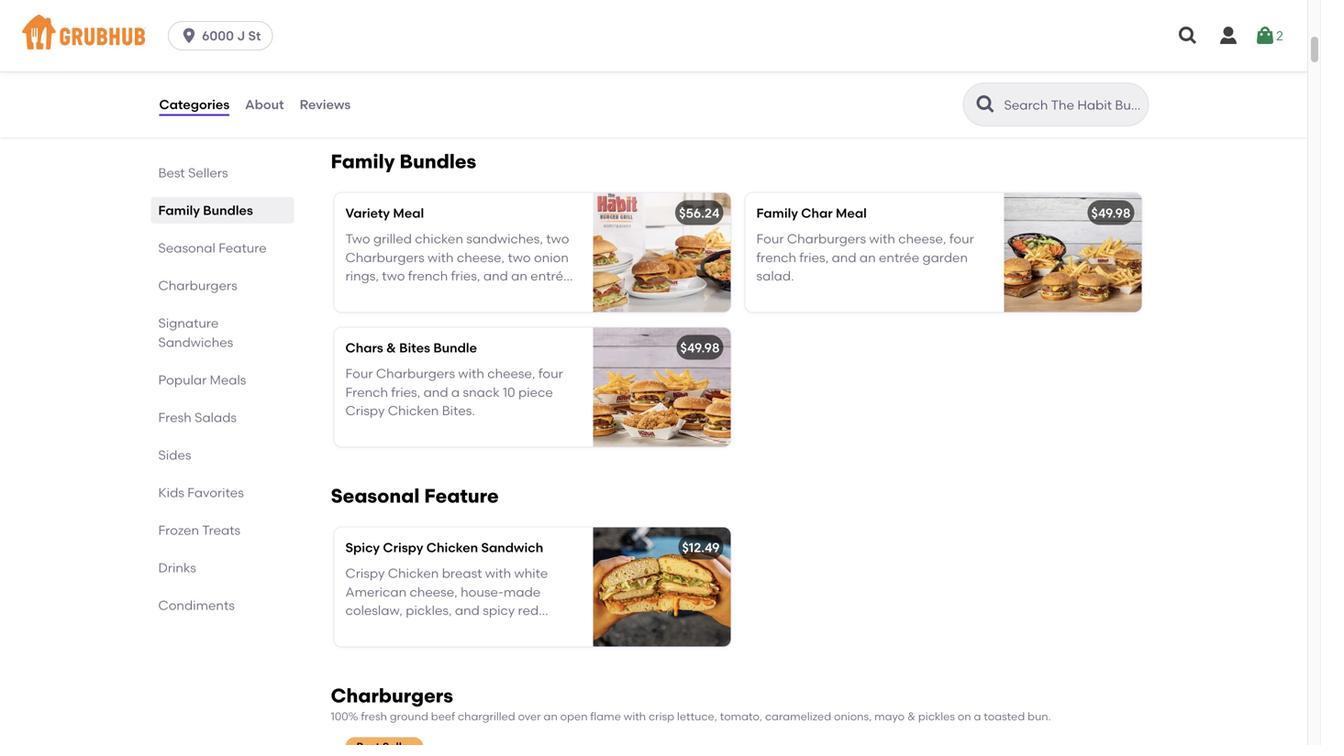 Task type: locate. For each thing, give the bounding box(es) containing it.
an
[[860, 250, 876, 266], [511, 269, 528, 284], [544, 710, 558, 724]]

1 vertical spatial four
[[345, 366, 373, 382]]

bundles
[[400, 150, 476, 173], [203, 203, 253, 218]]

0 horizontal spatial meal
[[393, 205, 424, 221]]

french
[[757, 250, 796, 266], [408, 269, 448, 284]]

crisp right the flame
[[649, 710, 675, 724]]

fries, inside four charburgers with cheese, four french fries, and an entrée garden salad.
[[800, 250, 829, 266]]

a right pickles
[[974, 710, 981, 724]]

caramelized inside charburgers 100% fresh ground beef chargrilled over an open flame with crisp lettuce, tomato, caramelized onions, mayo & pickles on a toasted bun.
[[765, 710, 831, 724]]

garden inside four charburgers with cheese, four french fries, and an entrée garden salad.
[[923, 250, 968, 266]]

on right pickles
[[958, 710, 971, 724]]

charburgers up signature
[[158, 278, 237, 294]]

svg image
[[1177, 25, 1199, 47], [1218, 25, 1240, 47]]

snack
[[463, 385, 500, 400]]

popular
[[158, 373, 207, 388]]

seasonal
[[158, 240, 215, 256], [331, 485, 420, 508]]

0 vertical spatial on
[[382, 93, 398, 108]]

1 horizontal spatial fresh
[[394, 74, 424, 90]]

onions, down burger
[[453, 55, 497, 71]]

0 horizontal spatial salad.
[[394, 287, 432, 303]]

2 horizontal spatial an
[[860, 250, 876, 266]]

2 vertical spatial two
[[382, 269, 405, 284]]

french down chicken
[[408, 269, 448, 284]]

salad. inside four charburgers with cheese, four french fries, and an entrée garden salad.
[[757, 269, 794, 284]]

and inside two grilled chicken sandwiches, two charburgers with cheese, two onion rings, two french fries, and an entrée garden salad.
[[483, 269, 508, 284]]

0 vertical spatial an
[[860, 250, 876, 266]]

charburgers down char
[[787, 231, 866, 247]]

an inside two grilled chicken sandwiches, two charburgers with cheese, two onion rings, two french fries, and an entrée garden salad.
[[511, 269, 528, 284]]

1 horizontal spatial mayo
[[875, 710, 905, 724]]

1 vertical spatial french
[[408, 269, 448, 284]]

signature
[[158, 316, 219, 331]]

a up regular
[[401, 93, 409, 108]]

1 horizontal spatial an
[[544, 710, 558, 724]]

0 vertical spatial tomato,
[[427, 74, 477, 90]]

categories button
[[158, 72, 230, 138]]

2 horizontal spatial two
[[546, 231, 569, 247]]

on right sauce
[[435, 622, 451, 638]]

pickles, inside our award-winning burger topped with caramelized onions, crisp lettuce, fresh tomato, pickles, and mayo on a toasted bun. includes fries and a regular drink.
[[480, 74, 526, 90]]

2 horizontal spatial on
[[958, 710, 971, 724]]

1 horizontal spatial $49.98
[[1091, 205, 1131, 221]]

sellers
[[188, 165, 228, 181]]

and inside four charburgers with cheese, four french fries, and an entrée garden salad.
[[832, 250, 857, 266]]

four inside four charburgers with cheese, four french fries, and a snack 10 piece crispy chicken bites.
[[345, 366, 373, 382]]

pickles, up sauce
[[406, 604, 452, 619]]

crispy chicken breast with white american cheese, house-made coleslaw, pickles, and spicy red pepper sauce on a toasted flaxseed brioche bun
[[345, 566, 569, 656]]

1 horizontal spatial pickles,
[[480, 74, 526, 90]]

0 horizontal spatial four
[[538, 366, 563, 382]]

and up bites.
[[424, 385, 448, 400]]

family bundles down sellers at top left
[[158, 203, 253, 218]]

mayo
[[344, 93, 379, 108], [875, 710, 905, 724]]

0 horizontal spatial family
[[158, 203, 200, 218]]

0 horizontal spatial on
[[382, 93, 398, 108]]

family
[[331, 150, 395, 173], [158, 203, 200, 218], [757, 205, 798, 221]]

four
[[757, 231, 784, 247], [345, 366, 373, 382]]

lettuce,
[[344, 74, 391, 90], [677, 710, 717, 724]]

two right rings,
[[382, 269, 405, 284]]

2 svg image from the left
[[1218, 25, 1240, 47]]

0 horizontal spatial pickles,
[[406, 604, 452, 619]]

crispy down french
[[345, 403, 385, 419]]

with inside our award-winning burger topped with caramelized onions, crisp lettuce, fresh tomato, pickles, and mayo on a toasted bun. includes fries and a regular drink.
[[344, 55, 370, 71]]

#1 original charburger image
[[595, 0, 733, 114]]

four for four charburgers with cheese, four french fries, and an entrée garden salad.
[[950, 231, 974, 247]]

family bundles down regular
[[331, 150, 476, 173]]

st
[[248, 28, 261, 44]]

and
[[529, 74, 554, 90], [344, 111, 368, 127], [832, 250, 857, 266], [483, 269, 508, 284], [424, 385, 448, 400], [455, 604, 480, 619]]

0 horizontal spatial garden
[[345, 287, 391, 303]]

svg image for 2
[[1254, 25, 1276, 47]]

fries, down chicken
[[451, 269, 480, 284]]

flame
[[590, 710, 621, 724]]

0 vertical spatial toasted
[[412, 93, 461, 108]]

french down family char meal
[[757, 250, 796, 266]]

0 vertical spatial bun.
[[464, 93, 491, 108]]

1 horizontal spatial on
[[435, 622, 451, 638]]

1 horizontal spatial bundles
[[400, 150, 476, 173]]

1 vertical spatial $49.98
[[680, 340, 720, 356]]

0 horizontal spatial seasonal feature
[[158, 240, 267, 256]]

0 horizontal spatial lettuce,
[[344, 74, 391, 90]]

and down the sandwiches,
[[483, 269, 508, 284]]

family bundles
[[331, 150, 476, 173], [158, 203, 253, 218]]

& left pickles
[[907, 710, 916, 724]]

open
[[560, 710, 588, 724]]

ground
[[390, 710, 428, 724]]

0 vertical spatial fresh
[[394, 74, 424, 90]]

2 vertical spatial on
[[958, 710, 971, 724]]

an down family char meal
[[860, 250, 876, 266]]

onions,
[[453, 55, 497, 71], [834, 710, 872, 724]]

seasonal feature
[[158, 240, 267, 256], [331, 485, 499, 508]]

fresh up regular
[[394, 74, 424, 90]]

family up variety
[[331, 150, 395, 173]]

1 horizontal spatial french
[[757, 250, 796, 266]]

seasonal up signature
[[158, 240, 215, 256]]

0 horizontal spatial onions,
[[453, 55, 497, 71]]

0 vertical spatial crispy
[[345, 403, 385, 419]]

fresh inside our award-winning burger topped with caramelized onions, crisp lettuce, fresh tomato, pickles, and mayo on a toasted bun. includes fries and a regular drink.
[[394, 74, 424, 90]]

1 horizontal spatial crisp
[[649, 710, 675, 724]]

1 horizontal spatial garden
[[923, 250, 968, 266]]

1 vertical spatial feature
[[424, 485, 499, 508]]

2 horizontal spatial toasted
[[984, 710, 1025, 724]]

with inside two grilled chicken sandwiches, two charburgers with cheese, two onion rings, two french fries, and an entrée garden salad.
[[428, 250, 454, 266]]

entrée
[[879, 250, 919, 266], [531, 269, 571, 284]]

1 horizontal spatial four
[[757, 231, 784, 247]]

0 horizontal spatial svg image
[[180, 27, 198, 45]]

1 horizontal spatial meal
[[836, 205, 867, 221]]

toasted up drink.
[[412, 93, 461, 108]]

fries, inside four charburgers with cheese, four french fries, and a snack 10 piece crispy chicken bites.
[[391, 385, 420, 400]]

0 vertical spatial &
[[386, 340, 396, 356]]

0 vertical spatial garden
[[923, 250, 968, 266]]

two up 'onion'
[[546, 231, 569, 247]]

2 meal from the left
[[836, 205, 867, 221]]

1 vertical spatial &
[[907, 710, 916, 724]]

best
[[158, 165, 185, 181]]

mayo left pickles
[[875, 710, 905, 724]]

four inside four charburgers with cheese, four french fries, and a snack 10 piece crispy chicken bites.
[[538, 366, 563, 382]]

0 vertical spatial feature
[[219, 240, 267, 256]]

bundles down sellers at top left
[[203, 203, 253, 218]]

on inside charburgers 100% fresh ground beef chargrilled over an open flame with crisp lettuce, tomato, caramelized onions, mayo & pickles on a toasted bun.
[[958, 710, 971, 724]]

svg image inside '2' button
[[1254, 25, 1276, 47]]

a up bites.
[[451, 385, 460, 400]]

meals
[[210, 373, 246, 388]]

svg image for 6000 j st
[[180, 27, 198, 45]]

1 meal from the left
[[393, 205, 424, 221]]

0 horizontal spatial bundles
[[203, 203, 253, 218]]

bundles down drink.
[[400, 150, 476, 173]]

charburgers down bites
[[376, 366, 455, 382]]

feature up spicy crispy chicken sandwich
[[424, 485, 499, 508]]

crispy inside the crispy chicken breast with white american cheese, house-made coleslaw, pickles, and spicy red pepper sauce on a toasted flaxseed brioche bun
[[345, 566, 385, 582]]

chicken down spicy crispy chicken sandwich
[[388, 566, 439, 582]]

four down family char meal
[[757, 231, 784, 247]]

on up regular
[[382, 93, 398, 108]]

toasted down the spicy
[[465, 622, 513, 638]]

toasted inside our award-winning burger topped with caramelized onions, crisp lettuce, fresh tomato, pickles, and mayo on a toasted bun. includes fries and a regular drink.
[[412, 93, 461, 108]]

6000 j st
[[202, 28, 261, 44]]

mayo down "our"
[[344, 93, 379, 108]]

with
[[344, 55, 370, 71], [869, 231, 895, 247], [428, 250, 454, 266], [458, 366, 484, 382], [485, 566, 511, 582], [624, 710, 646, 724]]

a down house-
[[454, 622, 462, 638]]

0 horizontal spatial svg image
[[1177, 25, 1199, 47]]

bun. inside our award-winning burger topped with caramelized onions, crisp lettuce, fresh tomato, pickles, and mayo on a toasted bun. includes fries and a regular drink.
[[464, 93, 491, 108]]

tomato, inside our award-winning burger topped with caramelized onions, crisp lettuce, fresh tomato, pickles, and mayo on a toasted bun. includes fries and a regular drink.
[[427, 74, 477, 90]]

1 horizontal spatial two
[[508, 250, 531, 266]]

with inside the crispy chicken breast with white american cheese, house-made coleslaw, pickles, and spicy red pepper sauce on a toasted flaxseed brioche bun
[[485, 566, 511, 582]]

garden inside two grilled chicken sandwiches, two charburgers with cheese, two onion rings, two french fries, and an entrée garden salad.
[[345, 287, 391, 303]]

0 horizontal spatial seasonal
[[158, 240, 215, 256]]

1 vertical spatial bun.
[[1028, 710, 1051, 724]]

with inside four charburgers with cheese, four french fries, and an entrée garden salad.
[[869, 231, 895, 247]]

four inside four charburgers with cheese, four french fries, and an entrée garden salad.
[[950, 231, 974, 247]]

0 vertical spatial seasonal feature
[[158, 240, 267, 256]]

0 vertical spatial two
[[546, 231, 569, 247]]

1 horizontal spatial tomato,
[[720, 710, 762, 724]]

meal right char
[[836, 205, 867, 221]]

seasonal feature up spicy crispy chicken sandwich
[[331, 485, 499, 508]]

french inside two grilled chicken sandwiches, two charburgers with cheese, two onion rings, two french fries, and an entrée garden salad.
[[408, 269, 448, 284]]

salad.
[[757, 269, 794, 284], [394, 287, 432, 303]]

1 vertical spatial fresh
[[361, 710, 387, 724]]

1 svg image from the left
[[1177, 25, 1199, 47]]

1 vertical spatial entrée
[[531, 269, 571, 284]]

2 horizontal spatial fries,
[[800, 250, 829, 266]]

and inside four charburgers with cheese, four french fries, and a snack 10 piece crispy chicken bites.
[[424, 385, 448, 400]]

meal up the grilled
[[393, 205, 424, 221]]

0 vertical spatial pickles,
[[480, 74, 526, 90]]

1 vertical spatial toasted
[[465, 622, 513, 638]]

two down the sandwiches,
[[508, 250, 531, 266]]

our
[[344, 37, 367, 52]]

a inside four charburgers with cheese, four french fries, and a snack 10 piece crispy chicken bites.
[[451, 385, 460, 400]]

0 vertical spatial crisp
[[500, 55, 531, 71]]

0 horizontal spatial fries,
[[391, 385, 420, 400]]

piece
[[518, 385, 553, 400]]

0 vertical spatial chicken
[[388, 403, 439, 419]]

feature
[[219, 240, 267, 256], [424, 485, 499, 508]]

toasted
[[412, 93, 461, 108], [465, 622, 513, 638], [984, 710, 1025, 724]]

1 horizontal spatial caramelized
[[765, 710, 831, 724]]

svg image inside 6000 j st button
[[180, 27, 198, 45]]

0 horizontal spatial tomato,
[[427, 74, 477, 90]]

and down house-
[[455, 604, 480, 619]]

an down the sandwiches,
[[511, 269, 528, 284]]

fresh
[[394, 74, 424, 90], [361, 710, 387, 724]]

charburgers down the grilled
[[345, 250, 425, 266]]

0 horizontal spatial an
[[511, 269, 528, 284]]

0 horizontal spatial mayo
[[344, 93, 379, 108]]

1 vertical spatial pickles,
[[406, 604, 452, 619]]

0 horizontal spatial bun.
[[464, 93, 491, 108]]

0 vertical spatial caramelized
[[373, 55, 450, 71]]

1 horizontal spatial salad.
[[757, 269, 794, 284]]

charburgers inside two grilled chicken sandwiches, two charburgers with cheese, two onion rings, two french fries, and an entrée garden salad.
[[345, 250, 425, 266]]

four up french
[[345, 366, 373, 382]]

brioche
[[345, 641, 393, 656]]

1 vertical spatial tomato,
[[720, 710, 762, 724]]

2 vertical spatial chicken
[[388, 566, 439, 582]]

fresh right 100%
[[361, 710, 387, 724]]

caramelized
[[373, 55, 450, 71], [765, 710, 831, 724]]

fries, right french
[[391, 385, 420, 400]]

treats
[[202, 523, 241, 539]]

j
[[237, 28, 245, 44]]

1 horizontal spatial svg image
[[1218, 25, 1240, 47]]

& left bites
[[386, 340, 396, 356]]

pickles, up includes
[[480, 74, 526, 90]]

seasonal feature down sellers at top left
[[158, 240, 267, 256]]

mayo inside our award-winning burger topped with caramelized onions, crisp lettuce, fresh tomato, pickles, and mayo on a toasted bun. includes fries and a regular drink.
[[344, 93, 379, 108]]

with inside four charburgers with cheese, four french fries, and a snack 10 piece crispy chicken bites.
[[458, 366, 484, 382]]

bites.
[[442, 403, 475, 419]]

flaxseed
[[516, 622, 569, 638]]

0 vertical spatial salad.
[[757, 269, 794, 284]]

0 vertical spatial bundles
[[400, 150, 476, 173]]

salad. down family char meal
[[757, 269, 794, 284]]

$49.98
[[1091, 205, 1131, 221], [680, 340, 720, 356]]

an inside four charburgers with cheese, four french fries, and an entrée garden salad.
[[860, 250, 876, 266]]

0 horizontal spatial caramelized
[[373, 55, 450, 71]]

1 horizontal spatial fries,
[[451, 269, 480, 284]]

lettuce, right the flame
[[677, 710, 717, 724]]

topped
[[512, 37, 558, 52]]

meal
[[393, 205, 424, 221], [836, 205, 867, 221]]

charburgers up ground
[[331, 685, 453, 708]]

1 vertical spatial on
[[435, 622, 451, 638]]

sandwiches,
[[466, 231, 543, 247]]

chicken left bites.
[[388, 403, 439, 419]]

2 button
[[1254, 19, 1284, 52]]

100%
[[331, 710, 358, 724]]

salad. up chars & bites bundle
[[394, 287, 432, 303]]

0 vertical spatial french
[[757, 250, 796, 266]]

1 vertical spatial caramelized
[[765, 710, 831, 724]]

salad. inside two grilled chicken sandwiches, two charburgers with cheese, two onion rings, two french fries, and an entrée garden salad.
[[394, 287, 432, 303]]

entrée inside four charburgers with cheese, four french fries, and an entrée garden salad.
[[879, 250, 919, 266]]

red
[[518, 604, 539, 619]]

fries, for meal
[[800, 250, 829, 266]]

10
[[503, 385, 515, 400]]

award-
[[370, 37, 416, 52]]

1 vertical spatial four
[[538, 366, 563, 382]]

cheese, inside two grilled chicken sandwiches, two charburgers with cheese, two onion rings, two french fries, and an entrée garden salad.
[[457, 250, 505, 266]]

a
[[401, 93, 409, 108], [371, 111, 380, 127], [451, 385, 460, 400], [454, 622, 462, 638], [974, 710, 981, 724]]

crispy right the spicy on the bottom of page
[[383, 540, 423, 556]]

fries, down family char meal
[[800, 250, 829, 266]]

1 vertical spatial crisp
[[649, 710, 675, 724]]

four for four charburgers with cheese, four french fries, and a snack 10 piece crispy chicken bites.
[[345, 366, 373, 382]]

crispy up american
[[345, 566, 385, 582]]

charburgers inside four charburgers with cheese, four french fries, and an entrée garden salad.
[[787, 231, 866, 247]]

tomato,
[[427, 74, 477, 90], [720, 710, 762, 724]]

kids favorites
[[158, 485, 244, 501]]

charburgers inside four charburgers with cheese, four french fries, and a snack 10 piece crispy chicken bites.
[[376, 366, 455, 382]]

1 horizontal spatial svg image
[[1254, 25, 1276, 47]]

crispy
[[345, 403, 385, 419], [383, 540, 423, 556], [345, 566, 385, 582]]

family left char
[[757, 205, 798, 221]]

variety meal image
[[593, 193, 731, 312]]

an right over
[[544, 710, 558, 724]]

toasted right pickles
[[984, 710, 1025, 724]]

1 vertical spatial salad.
[[394, 287, 432, 303]]

drink.
[[431, 111, 465, 127]]

0 vertical spatial four
[[757, 231, 784, 247]]

0 vertical spatial $49.98
[[1091, 205, 1131, 221]]

lettuce, down "our"
[[344, 74, 391, 90]]

toasted inside charburgers 100% fresh ground beef chargrilled over an open flame with crisp lettuce, tomato, caramelized onions, mayo & pickles on a toasted bun.
[[984, 710, 1025, 724]]

and down char
[[832, 250, 857, 266]]

crisp down topped
[[500, 55, 531, 71]]

garden
[[923, 250, 968, 266], [345, 287, 391, 303]]

0 horizontal spatial four
[[345, 366, 373, 382]]

fries
[[549, 93, 575, 108]]

chicken up breast
[[426, 540, 478, 556]]

four inside four charburgers with cheese, four french fries, and an entrée garden salad.
[[757, 231, 784, 247]]

caramelized inside our award-winning burger topped with caramelized onions, crisp lettuce, fresh tomato, pickles, and mayo on a toasted bun. includes fries and a regular drink.
[[373, 55, 450, 71]]

0 horizontal spatial french
[[408, 269, 448, 284]]

seasonal up the spicy on the bottom of page
[[331, 485, 420, 508]]

feature down sellers at top left
[[219, 240, 267, 256]]

2 vertical spatial toasted
[[984, 710, 1025, 724]]

onions, left pickles
[[834, 710, 872, 724]]

on inside the crispy chicken breast with white american cheese, house-made coleslaw, pickles, and spicy red pepper sauce on a toasted flaxseed brioche bun
[[435, 622, 451, 638]]

1 vertical spatial mayo
[[875, 710, 905, 724]]

1 vertical spatial garden
[[345, 287, 391, 303]]

crisp inside charburgers 100% fresh ground beef chargrilled over an open flame with crisp lettuce, tomato, caramelized onions, mayo & pickles on a toasted bun.
[[649, 710, 675, 724]]

svg image
[[1254, 25, 1276, 47], [180, 27, 198, 45]]

crisp
[[500, 55, 531, 71], [649, 710, 675, 724]]

1 horizontal spatial lettuce,
[[677, 710, 717, 724]]

0 vertical spatial mayo
[[344, 93, 379, 108]]

0 vertical spatial onions,
[[453, 55, 497, 71]]

french inside four charburgers with cheese, four french fries, and an entrée garden salad.
[[757, 250, 796, 266]]

with inside charburgers 100% fresh ground beef chargrilled over an open flame with crisp lettuce, tomato, caramelized onions, mayo & pickles on a toasted bun.
[[624, 710, 646, 724]]

1 vertical spatial lettuce,
[[677, 710, 717, 724]]

family down best on the top left of page
[[158, 203, 200, 218]]

& inside charburgers 100% fresh ground beef chargrilled over an open flame with crisp lettuce, tomato, caramelized onions, mayo & pickles on a toasted bun.
[[907, 710, 916, 724]]



Task type: describe. For each thing, give the bounding box(es) containing it.
sandwich
[[481, 540, 543, 556]]

variety meal
[[345, 205, 424, 221]]

cheese, inside four charburgers with cheese, four french fries, and a snack 10 piece crispy chicken bites.
[[487, 366, 535, 382]]

salads
[[195, 410, 237, 426]]

fresh
[[158, 410, 192, 426]]

frozen
[[158, 523, 199, 539]]

french
[[345, 385, 388, 400]]

1 vertical spatial seasonal
[[331, 485, 420, 508]]

rings,
[[345, 269, 379, 284]]

on inside our award-winning burger topped with caramelized onions, crisp lettuce, fresh tomato, pickles, and mayo on a toasted bun. includes fries and a regular drink.
[[382, 93, 398, 108]]

grilled
[[373, 231, 412, 247]]

popular meals
[[158, 373, 246, 388]]

pickles, inside the crispy chicken breast with white american cheese, house-made coleslaw, pickles, and spicy red pepper sauce on a toasted flaxseed brioche bun
[[406, 604, 452, 619]]

our award-winning burger topped with caramelized onions, crisp lettuce, fresh tomato, pickles, and mayo on a toasted bun. includes fries and a regular drink.
[[344, 37, 575, 127]]

2
[[1276, 28, 1284, 43]]

condiments
[[158, 598, 235, 614]]

0 horizontal spatial feature
[[219, 240, 267, 256]]

best sellers
[[158, 165, 228, 181]]

two
[[345, 231, 370, 247]]

1 vertical spatial chicken
[[426, 540, 478, 556]]

cheese, inside four charburgers with cheese, four french fries, and an entrée garden salad.
[[898, 231, 946, 247]]

chars
[[345, 340, 383, 356]]

signature sandwiches
[[158, 316, 233, 351]]

entrée inside two grilled chicken sandwiches, two charburgers with cheese, two onion rings, two french fries, and an entrée garden salad.
[[531, 269, 571, 284]]

search icon image
[[975, 94, 997, 116]]

2 horizontal spatial family
[[757, 205, 798, 221]]

pepper
[[345, 622, 391, 638]]

an inside charburgers 100% fresh ground beef chargrilled over an open flame with crisp lettuce, tomato, caramelized onions, mayo & pickles on a toasted bun.
[[544, 710, 558, 724]]

categories
[[159, 97, 230, 112]]

made
[[504, 585, 541, 600]]

burger
[[467, 37, 509, 52]]

6000 j st button
[[168, 21, 280, 50]]

spicy crispy chicken sandwich image
[[593, 528, 731, 647]]

and left regular
[[344, 111, 368, 127]]

char
[[801, 205, 833, 221]]

bun. inside charburgers 100% fresh ground beef chargrilled over an open flame with crisp lettuce, tomato, caramelized onions, mayo & pickles on a toasted bun.
[[1028, 710, 1051, 724]]

0 horizontal spatial two
[[382, 269, 405, 284]]

toasted inside the crispy chicken breast with white american cheese, house-made coleslaw, pickles, and spicy red pepper sauce on a toasted flaxseed brioche bun
[[465, 622, 513, 638]]

american
[[345, 585, 407, 600]]

beef
[[431, 710, 455, 724]]

0 horizontal spatial family bundles
[[158, 203, 253, 218]]

fresh salads
[[158, 410, 237, 426]]

chars & bites bundle
[[345, 340, 477, 356]]

chicken
[[415, 231, 463, 247]]

fries, for bites
[[391, 385, 420, 400]]

a left regular
[[371, 111, 380, 127]]

drinks
[[158, 561, 196, 576]]

regular
[[383, 111, 428, 127]]

$56.24
[[679, 205, 720, 221]]

0 horizontal spatial &
[[386, 340, 396, 356]]

onion
[[534, 250, 569, 266]]

about
[[245, 97, 284, 112]]

charburgers inside charburgers 100% fresh ground beef chargrilled over an open flame with crisp lettuce, tomato, caramelized onions, mayo & pickles on a toasted bun.
[[331, 685, 453, 708]]

1 horizontal spatial family
[[331, 150, 395, 173]]

and up fries on the left top
[[529, 74, 554, 90]]

fresh inside charburgers 100% fresh ground beef chargrilled over an open flame with crisp lettuce, tomato, caramelized onions, mayo & pickles on a toasted bun.
[[361, 710, 387, 724]]

four charburgers with cheese, four french fries, and a snack 10 piece crispy chicken bites.
[[345, 366, 563, 419]]

$49.98 for four charburgers with cheese, four french fries, and an entrée garden salad.
[[1091, 205, 1131, 221]]

1 horizontal spatial seasonal feature
[[331, 485, 499, 508]]

reviews button
[[299, 72, 352, 138]]

chicken inside the crispy chicken breast with white american cheese, house-made coleslaw, pickles, and spicy red pepper sauce on a toasted flaxseed brioche bun
[[388, 566, 439, 582]]

$49.98 for four charburgers with cheese, four french fries, and a snack 10 piece crispy chicken bites.
[[680, 340, 720, 356]]

two grilled chicken sandwiches, two charburgers with cheese, two onion rings, two french fries, and an entrée garden salad.
[[345, 231, 571, 303]]

winning
[[416, 37, 464, 52]]

$12.49
[[682, 540, 720, 556]]

chicken inside four charburgers with cheese, four french fries, and a snack 10 piece crispy chicken bites.
[[388, 403, 439, 419]]

a inside charburgers 100% fresh ground beef chargrilled over an open flame with crisp lettuce, tomato, caramelized onions, mayo & pickles on a toasted bun.
[[974, 710, 981, 724]]

onions, inside our award-winning burger topped with caramelized onions, crisp lettuce, fresh tomato, pickles, and mayo on a toasted bun. includes fries and a regular drink.
[[453, 55, 497, 71]]

four for four charburgers with cheese, four french fries, and a snack 10 piece crispy chicken bites.
[[538, 366, 563, 382]]

house-
[[461, 585, 504, 600]]

family char meal
[[757, 205, 867, 221]]

coleslaw,
[[345, 604, 403, 619]]

cheese, inside the crispy chicken breast with white american cheese, house-made coleslaw, pickles, and spicy red pepper sauce on a toasted flaxseed brioche bun
[[410, 585, 458, 600]]

four charburgers with cheese, four french fries, and an entrée garden salad.
[[757, 231, 974, 284]]

fries, inside two grilled chicken sandwiches, two charburgers with cheese, two onion rings, two french fries, and an entrée garden salad.
[[451, 269, 480, 284]]

spicy
[[483, 604, 515, 619]]

6000
[[202, 28, 234, 44]]

bites
[[399, 340, 430, 356]]

family char meal image
[[1004, 193, 1142, 312]]

onions, inside charburgers 100% fresh ground beef chargrilled over an open flame with crisp lettuce, tomato, caramelized onions, mayo & pickles on a toasted bun.
[[834, 710, 872, 724]]

pickles
[[918, 710, 955, 724]]

favorites
[[187, 485, 244, 501]]

frozen treats
[[158, 523, 241, 539]]

charburgers 100% fresh ground beef chargrilled over an open flame with crisp lettuce, tomato, caramelized onions, mayo & pickles on a toasted bun.
[[331, 685, 1051, 724]]

bun
[[396, 641, 420, 656]]

sauce
[[394, 622, 432, 638]]

crisp inside our award-winning burger topped with caramelized onions, crisp lettuce, fresh tomato, pickles, and mayo on a toasted bun. includes fries and a regular drink.
[[500, 55, 531, 71]]

crispy inside four charburgers with cheese, four french fries, and a snack 10 piece crispy chicken bites.
[[345, 403, 385, 419]]

over
[[518, 710, 541, 724]]

reviews
[[300, 97, 351, 112]]

bundle
[[433, 340, 477, 356]]

main navigation navigation
[[0, 0, 1308, 72]]

tomato, inside charburgers 100% fresh ground beef chargrilled over an open flame with crisp lettuce, tomato, caramelized onions, mayo & pickles on a toasted bun.
[[720, 710, 762, 724]]

about button
[[244, 72, 285, 138]]

four for four charburgers with cheese, four french fries, and an entrée garden salad.
[[757, 231, 784, 247]]

spicy crispy chicken sandwich
[[345, 540, 543, 556]]

white
[[514, 566, 548, 582]]

0 vertical spatial family bundles
[[331, 150, 476, 173]]

variety
[[345, 205, 390, 221]]

chars & bites bundle image
[[593, 328, 731, 447]]

spicy
[[345, 540, 380, 556]]

includes
[[494, 93, 546, 108]]

1 horizontal spatial feature
[[424, 485, 499, 508]]

sides
[[158, 448, 191, 463]]

breast
[[442, 566, 482, 582]]

chargrilled
[[458, 710, 515, 724]]

kids
[[158, 485, 184, 501]]

1 vertical spatial two
[[508, 250, 531, 266]]

lettuce, inside charburgers 100% fresh ground beef chargrilled over an open flame with crisp lettuce, tomato, caramelized onions, mayo & pickles on a toasted bun.
[[677, 710, 717, 724]]

and inside the crispy chicken breast with white american cheese, house-made coleslaw, pickles, and spicy red pepper sauce on a toasted flaxseed brioche bun
[[455, 604, 480, 619]]

our award-winning burger topped with caramelized onions, crisp lettuce, fresh tomato, pickles, and mayo on a toasted bun. includes fries and a regular drink. button
[[333, 0, 733, 127]]

lettuce, inside our award-winning burger topped with caramelized onions, crisp lettuce, fresh tomato, pickles, and mayo on a toasted bun. includes fries and a regular drink.
[[344, 74, 391, 90]]

1 vertical spatial crispy
[[383, 540, 423, 556]]

a inside the crispy chicken breast with white american cheese, house-made coleslaw, pickles, and spicy red pepper sauce on a toasted flaxseed brioche bun
[[454, 622, 462, 638]]

mayo inside charburgers 100% fresh ground beef chargrilled over an open flame with crisp lettuce, tomato, caramelized onions, mayo & pickles on a toasted bun.
[[875, 710, 905, 724]]

Search The Habit Burger Grill search field
[[1002, 96, 1143, 114]]

sandwiches
[[158, 335, 233, 351]]



Task type: vqa. For each thing, say whether or not it's contained in the screenshot.
served to the bottom
no



